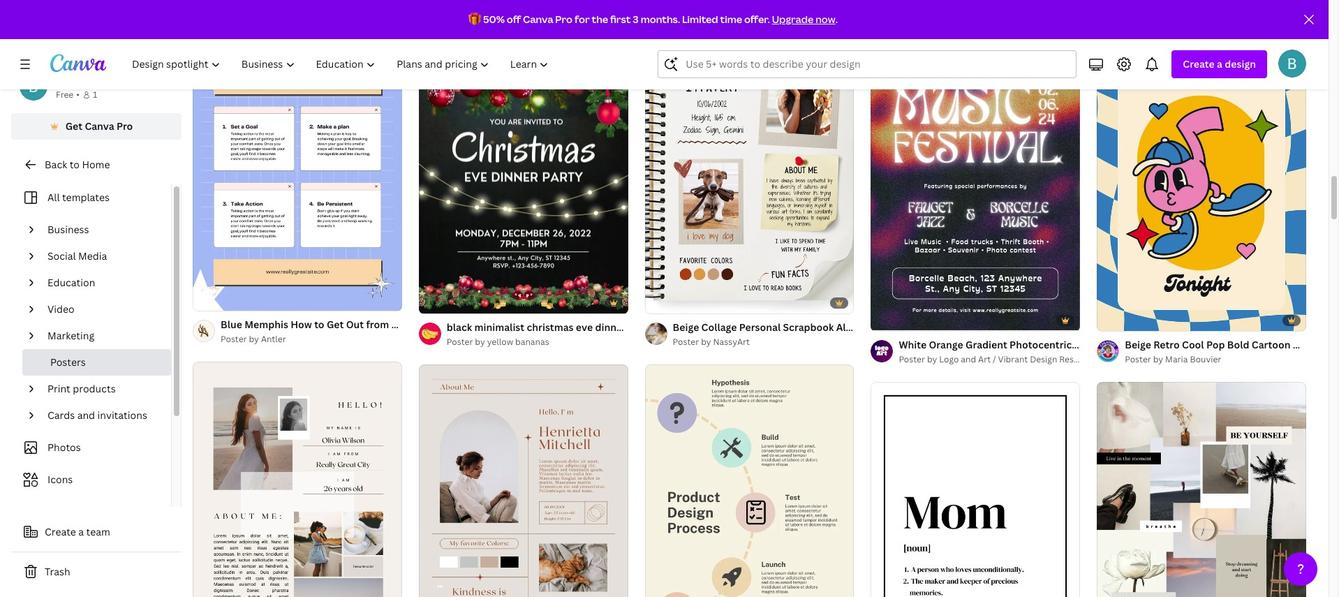 Task type: describe. For each thing, give the bounding box(es) containing it.
antler
[[261, 333, 286, 345]]

nassyart
[[714, 336, 750, 348]]

0 vertical spatial all
[[48, 191, 60, 204]]

canva inside get canva pro button
[[85, 119, 114, 133]]

bold
[[1228, 338, 1250, 351]]

beige for beige retro cool pop bold cartoon character
[[1126, 338, 1152, 351]]

poster
[[657, 321, 688, 334]]

music
[[1075, 338, 1103, 351]]

pro inside button
[[117, 119, 133, 133]]

beige collage personal scrapbook all about me poster image
[[645, 18, 855, 314]]

beige retro cool pop bold cartoon character link
[[1126, 337, 1340, 353]]

posters
[[50, 356, 86, 369]]

🎁 50% off canva pro for the first 3 months. limited time offer. upgrade now .
[[469, 13, 838, 26]]

and inside white orange gradient photocentric music festival poster poster by logo and art / vibrant design resources
[[961, 353, 977, 365]]

party
[[629, 321, 655, 334]]

get inside blue memphis how to get out from comfort zone poster poster by antler
[[327, 318, 344, 331]]

education
[[48, 276, 95, 289]]

black minimalist christmas eve dinner party poster image
[[419, 35, 628, 314]]

poster up white
[[900, 321, 931, 334]]

white
[[899, 338, 927, 351]]

blue memphis how to get out from comfort zone poster poster by antler
[[221, 318, 491, 345]]

white orange gradient photocentric music festival poster image
[[871, 35, 1081, 331]]

invitations
[[97, 409, 147, 422]]

by inside blue memphis how to get out from comfort zone poster poster by antler
[[249, 333, 259, 345]]

art
[[979, 353, 991, 365]]

by inside the beige collage personal scrapbook all about me poster poster by nassyart
[[701, 336, 712, 348]]

a for team
[[78, 525, 84, 539]]

white orange gradient photocentric music festival poster link
[[899, 337, 1175, 353]]

upgrade now button
[[772, 13, 836, 26]]

cards and invitations link
[[42, 402, 163, 429]]

time
[[721, 13, 743, 26]]

beige retro cool pop bold cartoon character poster image
[[1098, 35, 1307, 331]]

offer.
[[745, 13, 770, 26]]

limited
[[682, 13, 719, 26]]

retro
[[1154, 338, 1180, 351]]

create a team button
[[11, 518, 182, 546]]

design
[[1225, 57, 1257, 71]]

comfort
[[392, 318, 432, 331]]

3
[[633, 13, 639, 26]]

beige retro cool pop bold cartoon character poster by maria bouvier
[[1126, 338, 1340, 365]]

brad klo image
[[1279, 50, 1307, 78]]

off
[[507, 13, 521, 26]]

bouvier
[[1191, 353, 1222, 365]]

/
[[993, 353, 997, 365]]

0 vertical spatial pro
[[556, 13, 573, 26]]

now
[[816, 13, 836, 26]]

scrapbook
[[783, 321, 834, 334]]

create a team
[[45, 525, 110, 539]]

marissa
[[487, 6, 518, 18]]

how
[[291, 318, 312, 331]]

white orange gradient photocentric music festival poster poster by logo and art / vibrant design resources
[[899, 338, 1175, 365]]

resources
[[1060, 353, 1102, 365]]

black
[[447, 321, 472, 334]]

education link
[[42, 270, 163, 296]]

poster by logo and art / vibrant design resources link
[[899, 353, 1102, 367]]

minimalist black and white mom definition poster image
[[871, 382, 1081, 597]]

0 horizontal spatial and
[[77, 409, 95, 422]]

for
[[575, 13, 590, 26]]

create a design
[[1184, 57, 1257, 71]]

blue memphis how to get out from comfort zone poster link
[[221, 317, 491, 332]]

free •
[[56, 89, 80, 101]]

poster down white
[[899, 353, 926, 365]]

eve
[[576, 321, 593, 334]]

out
[[346, 318, 364, 331]]

cool
[[1183, 338, 1205, 351]]

poster by antler link
[[221, 332, 402, 346]]

video
[[48, 302, 74, 316]]

bananas
[[516, 336, 550, 348]]

abao's
[[520, 6, 547, 18]]

team
[[86, 525, 110, 539]]

business link
[[42, 217, 163, 243]]

by inside 'beige retro cool pop bold cartoon character poster by maria bouvier'
[[1154, 353, 1164, 365]]

poster by marissa abao's images
[[447, 6, 578, 18]]

🎁
[[469, 13, 481, 26]]

back to home
[[45, 158, 110, 171]]

first
[[611, 13, 631, 26]]

from
[[366, 318, 389, 331]]

poster right zone
[[460, 318, 491, 331]]

marketing link
[[42, 323, 163, 349]]

business
[[48, 223, 89, 236]]

0 horizontal spatial personal
[[56, 73, 97, 87]]

cartoon
[[1252, 338, 1291, 351]]

top level navigation element
[[123, 50, 561, 78]]

photos link
[[20, 435, 163, 461]]

get inside button
[[65, 119, 82, 133]]

social
[[48, 249, 76, 263]]

gradient
[[966, 338, 1008, 351]]

video link
[[42, 296, 163, 323]]



Task type: vqa. For each thing, say whether or not it's contained in the screenshot.
Templates
yes



Task type: locate. For each thing, give the bounding box(es) containing it.
back to home link
[[11, 151, 182, 179]]

blue
[[221, 318, 242, 331]]

0 horizontal spatial to
[[70, 158, 80, 171]]

images
[[549, 6, 578, 18]]

0 vertical spatial beige
[[673, 321, 699, 334]]

design
[[1030, 353, 1058, 365]]

beige and brown minimalist aesthetic personal profile about me poster image
[[419, 365, 628, 597]]

poster by maria bouvier link
[[1126, 353, 1307, 367]]

canva down 1
[[85, 119, 114, 133]]

icons link
[[20, 467, 163, 493]]

months.
[[641, 13, 680, 26]]

personal inside the beige collage personal scrapbook all about me poster poster by nassyart
[[740, 321, 781, 334]]

by left yellow
[[475, 336, 485, 348]]

create left team
[[45, 525, 76, 539]]

and right cards
[[77, 409, 95, 422]]

0 horizontal spatial a
[[78, 525, 84, 539]]

get left out
[[327, 318, 344, 331]]

poster down festival
[[1126, 353, 1152, 365]]

0 horizontal spatial beige
[[673, 321, 699, 334]]

products
[[73, 382, 116, 395]]

pro left the for
[[556, 13, 573, 26]]

to
[[70, 158, 80, 171], [314, 318, 325, 331]]

1 horizontal spatial all
[[837, 321, 849, 334]]

1 vertical spatial personal
[[740, 321, 781, 334]]

and left art
[[961, 353, 977, 365]]

personal up poster by nassyart link
[[740, 321, 781, 334]]

poster by marissa abao's images link
[[447, 5, 628, 19]]

by
[[475, 6, 485, 18], [249, 333, 259, 345], [475, 336, 485, 348], [701, 336, 712, 348], [928, 353, 938, 365], [1154, 353, 1164, 365]]

poster left 50% on the top left
[[447, 6, 473, 18]]

get canva pro button
[[11, 113, 182, 140]]

all
[[48, 191, 60, 204], [837, 321, 849, 334]]

poster down blue on the left
[[221, 333, 247, 345]]

media
[[78, 249, 107, 263]]

free
[[56, 89, 74, 101]]

all inside the beige collage personal scrapbook all about me poster poster by nassyart
[[837, 321, 849, 334]]

1 vertical spatial to
[[314, 318, 325, 331]]

None search field
[[658, 50, 1077, 78]]

poster down "black"
[[447, 336, 473, 348]]

orange
[[929, 338, 964, 351]]

create inside dropdown button
[[1184, 57, 1215, 71]]

beige inside the beige collage personal scrapbook all about me poster poster by nassyart
[[673, 321, 699, 334]]

and
[[961, 353, 977, 365], [77, 409, 95, 422]]

the
[[592, 13, 609, 26]]

christmas
[[527, 321, 574, 334]]

1 horizontal spatial create
[[1184, 57, 1215, 71]]

by down retro at the right
[[1154, 353, 1164, 365]]

beige for beige collage personal scrapbook all about me poster
[[673, 321, 699, 334]]

poster up maria
[[1144, 338, 1175, 351]]

•
[[76, 89, 80, 101]]

a for design
[[1218, 57, 1223, 71]]

all left the "templates"
[[48, 191, 60, 204]]

memphis
[[245, 318, 288, 331]]

photos
[[48, 441, 81, 454]]

1
[[93, 89, 97, 101]]

yellow
[[487, 336, 514, 348]]

poster inside 'beige retro cool pop bold cartoon character poster by maria bouvier'
[[1126, 353, 1152, 365]]

by left logo
[[928, 353, 938, 365]]

marketing
[[48, 329, 94, 342]]

canva right off at left
[[523, 13, 554, 26]]

by inside white orange gradient photocentric music festival poster poster by logo and art / vibrant design resources
[[928, 353, 938, 365]]

1 horizontal spatial personal
[[740, 321, 781, 334]]

create for create a team
[[45, 525, 76, 539]]

icons
[[48, 473, 73, 486]]

beige inside 'beige retro cool pop bold cartoon character poster by maria bouvier'
[[1126, 338, 1152, 351]]

beige
[[673, 321, 699, 334], [1126, 338, 1152, 351]]

1 horizontal spatial to
[[314, 318, 325, 331]]

minimalist
[[475, 321, 525, 334]]

a inside dropdown button
[[1218, 57, 1223, 71]]

beige left retro at the right
[[1126, 338, 1152, 351]]

1 horizontal spatial canva
[[523, 13, 554, 26]]

dinner
[[595, 321, 627, 334]]

cards and invitations
[[48, 409, 147, 422]]

get down •
[[65, 119, 82, 133]]

poster by nassyart link
[[673, 336, 855, 349]]

0 horizontal spatial pro
[[117, 119, 133, 133]]

all templates link
[[20, 184, 163, 211]]

poster inside black minimalist christmas eve dinner party poster poster by yellow bananas
[[447, 336, 473, 348]]

pop
[[1207, 338, 1226, 351]]

0 horizontal spatial all
[[48, 191, 60, 204]]

black minimalist christmas eve dinner party poster link
[[447, 320, 688, 336]]

poster
[[447, 6, 473, 18], [460, 318, 491, 331], [900, 321, 931, 334], [221, 333, 247, 345], [447, 336, 473, 348], [673, 336, 699, 348], [1144, 338, 1175, 351], [899, 353, 926, 365], [1126, 353, 1152, 365]]

get canva pro
[[65, 119, 133, 133]]

0 vertical spatial canva
[[523, 13, 554, 26]]

beige aesthetic moodboard photo collage vision board poster image
[[1098, 382, 1307, 597]]

by down memphis
[[249, 333, 259, 345]]

1 horizontal spatial beige
[[1126, 338, 1152, 351]]

trash link
[[11, 558, 182, 586]]

1 vertical spatial a
[[78, 525, 84, 539]]

1 vertical spatial get
[[327, 318, 344, 331]]

0 vertical spatial get
[[65, 119, 82, 133]]

by left the "marissa"
[[475, 6, 485, 18]]

by inside black minimalist christmas eve dinner party poster poster by yellow bananas
[[475, 336, 485, 348]]

upgrade
[[772, 13, 814, 26]]

1 horizontal spatial pro
[[556, 13, 573, 26]]

by down collage
[[701, 336, 712, 348]]

beige collage personal scrapbook all about me poster link
[[673, 320, 931, 336]]

vibrant
[[999, 353, 1028, 365]]

create inside button
[[45, 525, 76, 539]]

create a design button
[[1172, 50, 1268, 78]]

canva
[[523, 13, 554, 26], [85, 119, 114, 133]]

a left design
[[1218, 57, 1223, 71]]

a inside button
[[78, 525, 84, 539]]

character
[[1294, 338, 1340, 351]]

1 vertical spatial pro
[[117, 119, 133, 133]]

pro up back to home link
[[117, 119, 133, 133]]

0 vertical spatial to
[[70, 158, 80, 171]]

colorful minimalist design process infographic poster image
[[645, 365, 855, 597]]

1 horizontal spatial a
[[1218, 57, 1223, 71]]

beige collage personal scrapbook all about me poster poster by nassyart
[[673, 321, 931, 348]]

1 horizontal spatial and
[[961, 353, 977, 365]]

blue memphis how to get out from comfort zone poster image
[[193, 15, 402, 311]]

1 vertical spatial beige
[[1126, 338, 1152, 351]]

1 horizontal spatial get
[[327, 318, 344, 331]]

all templates
[[48, 191, 110, 204]]

poster down poster
[[673, 336, 699, 348]]

beige minimalist feminine collage introduction about me poster image
[[193, 362, 402, 597]]

home
[[82, 158, 110, 171]]

collage
[[702, 321, 737, 334]]

festival
[[1105, 338, 1142, 351]]

1 vertical spatial create
[[45, 525, 76, 539]]

Search search field
[[686, 51, 1068, 78]]

0 vertical spatial a
[[1218, 57, 1223, 71]]

social media
[[48, 249, 107, 263]]

print
[[48, 382, 70, 395]]

cards
[[48, 409, 75, 422]]

create left design
[[1184, 57, 1215, 71]]

print products
[[48, 382, 116, 395]]

1 vertical spatial canva
[[85, 119, 114, 133]]

1 vertical spatial and
[[77, 409, 95, 422]]

a left team
[[78, 525, 84, 539]]

to up "poster by antler" link
[[314, 318, 325, 331]]

1 vertical spatial all
[[837, 321, 849, 334]]

create for create a design
[[1184, 57, 1215, 71]]

0 horizontal spatial create
[[45, 525, 76, 539]]

print products link
[[42, 376, 163, 402]]

social media link
[[42, 243, 163, 270]]

0 horizontal spatial canva
[[85, 119, 114, 133]]

all left the about
[[837, 321, 849, 334]]

to inside blue memphis how to get out from comfort zone poster poster by antler
[[314, 318, 325, 331]]

beige left collage
[[673, 321, 699, 334]]

0 vertical spatial create
[[1184, 57, 1215, 71]]

personal up •
[[56, 73, 97, 87]]

logo
[[940, 353, 959, 365]]

pro
[[556, 13, 573, 26], [117, 119, 133, 133]]

trash
[[45, 565, 70, 578]]

zone
[[434, 318, 458, 331]]

black minimalist christmas eve dinner party poster poster by yellow bananas
[[447, 321, 688, 348]]

0 vertical spatial and
[[961, 353, 977, 365]]

about
[[852, 321, 881, 334]]

me
[[883, 321, 898, 334]]

0 vertical spatial personal
[[56, 73, 97, 87]]

0 horizontal spatial get
[[65, 119, 82, 133]]

to right back
[[70, 158, 80, 171]]



